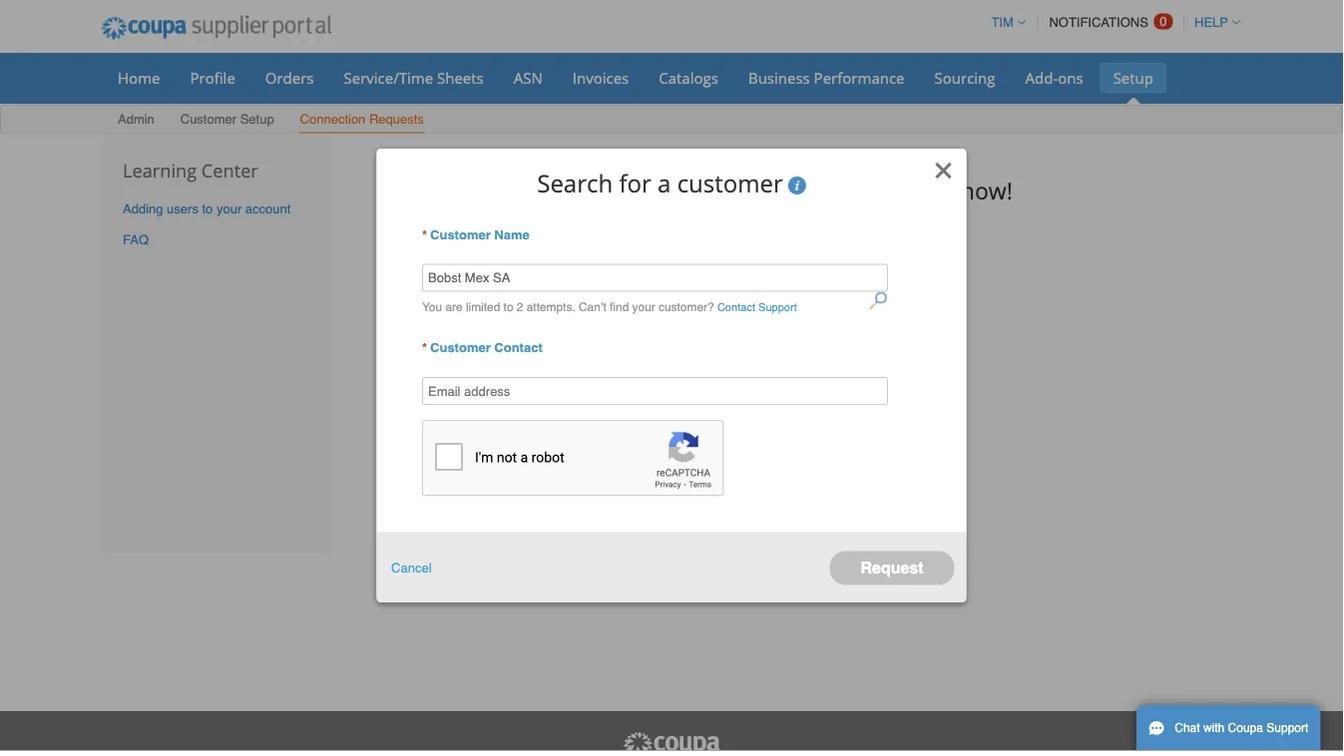 Task type: locate. For each thing, give the bounding box(es) containing it.
1 horizontal spatial your
[[632, 300, 656, 313]]

sourcing
[[935, 67, 996, 88]]

2
[[517, 300, 524, 313]]

2 horizontal spatial your
[[751, 175, 800, 206]]

1 vertical spatial coupa supplier portal image
[[622, 732, 722, 752]]

to
[[723, 175, 745, 206], [202, 201, 213, 216], [504, 300, 514, 313]]

a right "for"
[[658, 167, 671, 199]]

0 vertical spatial *
[[422, 227, 427, 242]]

1 horizontal spatial request
[[861, 559, 924, 577]]

search left "for"
[[537, 167, 613, 199]]

contact inside you are limited to 2 attempts. can't find your customer? contact support
[[718, 301, 756, 313]]

0 vertical spatial request
[[486, 175, 573, 206]]

setup
[[1114, 67, 1154, 88], [240, 112, 274, 127]]

1 horizontal spatial search
[[723, 250, 776, 268]]

contact
[[718, 301, 756, 313], [494, 341, 543, 356]]

customer down profile link
[[180, 112, 237, 127]]

1 horizontal spatial to
[[504, 300, 514, 313]]

invoices
[[573, 67, 629, 88]]

connection requests link
[[299, 107, 425, 133]]

faq link
[[123, 232, 149, 247]]

users
[[167, 201, 199, 216]]

add-
[[1026, 67, 1058, 88]]

search inside button
[[723, 250, 776, 268]]

2 horizontal spatial to
[[723, 175, 745, 206]]

1 horizontal spatial a
[[658, 167, 671, 199]]

0 horizontal spatial coupa supplier portal image
[[88, 3, 345, 53]]

account
[[245, 201, 291, 216]]

your inside search for a customer dialog
[[632, 300, 656, 313]]

customer
[[677, 167, 783, 199], [854, 175, 955, 206]]

1 horizontal spatial contact
[[718, 301, 756, 313]]

1 * from the top
[[422, 227, 427, 242]]

customer up search button at top
[[677, 167, 783, 199]]

service/time sheets
[[344, 67, 484, 88]]

1 vertical spatial search
[[723, 250, 776, 268]]

2 vertical spatial customer
[[430, 341, 491, 356]]

1 vertical spatial customer
[[430, 227, 491, 242]]

* customer name
[[422, 227, 530, 242]]

* down you
[[422, 341, 427, 356]]

customer left name
[[430, 227, 491, 242]]

0 vertical spatial contact
[[718, 301, 756, 313]]

coupa
[[1228, 722, 1264, 736]]

you are limited to 2 attempts. can't find your customer? contact support
[[422, 300, 797, 313]]

chat with coupa support
[[1175, 722, 1309, 736]]

adding users to your account
[[123, 201, 291, 216]]

setup link
[[1101, 63, 1167, 93]]

cancel
[[391, 561, 432, 576]]

coupa supplier portal image
[[88, 3, 345, 53], [622, 732, 722, 752]]

setup right ons
[[1114, 67, 1154, 88]]

1 horizontal spatial setup
[[1114, 67, 1154, 88]]

request for request a connection to your first customer now!
[[486, 175, 573, 206]]

0 horizontal spatial contact
[[494, 341, 543, 356]]

contact support button
[[718, 297, 797, 318]]

your
[[751, 175, 800, 206], [217, 201, 242, 216], [632, 300, 656, 313]]

catalogs link
[[646, 63, 732, 93]]

to right the users
[[202, 201, 213, 216]]

customer down are
[[430, 341, 491, 356]]

0 horizontal spatial a
[[579, 175, 592, 206]]

to up search button at top
[[723, 175, 745, 206]]

home
[[118, 67, 160, 88]]

0 vertical spatial customer
[[180, 112, 237, 127]]

search
[[537, 167, 613, 199], [723, 250, 776, 268]]

* up you
[[422, 227, 427, 242]]

to inside dialog
[[504, 300, 514, 313]]

*
[[422, 227, 427, 242], [422, 341, 427, 356]]

2 * from the top
[[422, 341, 427, 356]]

0 horizontal spatial search
[[537, 167, 613, 199]]

your left first
[[751, 175, 800, 206]]

connection
[[300, 112, 366, 127]]

chat
[[1175, 722, 1201, 736]]

0 horizontal spatial your
[[217, 201, 242, 216]]

Type to search for a customer text field
[[422, 264, 888, 292]]

admin
[[118, 112, 155, 127]]

search for search
[[723, 250, 776, 268]]

catalogs
[[659, 67, 719, 88]]

0 vertical spatial setup
[[1114, 67, 1154, 88]]

customer right first
[[854, 175, 955, 206]]

adding users to your account link
[[123, 201, 291, 216]]

request a connection to your first customer now!
[[486, 175, 1013, 206]]

for
[[619, 167, 652, 199]]

support
[[759, 301, 797, 313], [1267, 722, 1309, 736]]

your down center
[[217, 201, 242, 216]]

customer for * customer contact
[[430, 341, 491, 356]]

request
[[486, 175, 573, 206], [861, 559, 924, 577]]

add-ons link
[[1013, 63, 1097, 93]]

0 horizontal spatial customer
[[677, 167, 783, 199]]

support right coupa
[[1267, 722, 1309, 736]]

search up contact support "button"
[[723, 250, 776, 268]]

0 horizontal spatial setup
[[240, 112, 274, 127]]

contact down search button at top
[[718, 301, 756, 313]]

0 horizontal spatial request
[[486, 175, 573, 206]]

1 horizontal spatial customer
[[854, 175, 955, 206]]

1 horizontal spatial support
[[1267, 722, 1309, 736]]

1 horizontal spatial coupa supplier portal image
[[622, 732, 722, 752]]

support down search button at top
[[759, 301, 797, 313]]

orders link
[[252, 63, 327, 93]]

your right find
[[632, 300, 656, 313]]

1 vertical spatial *
[[422, 341, 427, 356]]

customer
[[180, 112, 237, 127], [430, 227, 491, 242], [430, 341, 491, 356]]

search inside dialog
[[537, 167, 613, 199]]

invoices link
[[560, 63, 642, 93]]

0 horizontal spatial support
[[759, 301, 797, 313]]

to left 2
[[504, 300, 514, 313]]

1 vertical spatial support
[[1267, 722, 1309, 736]]

setup down the orders link
[[240, 112, 274, 127]]

customer for * customer name
[[430, 227, 491, 242]]

a
[[658, 167, 671, 199], [579, 175, 592, 206]]

a left "for"
[[579, 175, 592, 206]]

0 vertical spatial support
[[759, 301, 797, 313]]

with
[[1204, 722, 1225, 736]]

1 vertical spatial request
[[861, 559, 924, 577]]

attempts.
[[527, 300, 576, 313]]

1 vertical spatial contact
[[494, 341, 543, 356]]

0 vertical spatial search
[[537, 167, 613, 199]]

learning
[[123, 158, 197, 183]]

contact down 2
[[494, 341, 543, 356]]

request inside button
[[861, 559, 924, 577]]

support inside "chat with coupa support" button
[[1267, 722, 1309, 736]]



Task type: describe. For each thing, give the bounding box(es) containing it.
ons
[[1058, 67, 1084, 88]]

chat with coupa support button
[[1137, 706, 1321, 752]]

profile link
[[177, 63, 248, 93]]

faq
[[123, 232, 149, 247]]

customer setup
[[180, 112, 274, 127]]

business performance
[[749, 67, 905, 88]]

request button
[[830, 551, 955, 585]]

now!
[[961, 175, 1013, 206]]

search for a customer
[[537, 167, 783, 199]]

sourcing link
[[922, 63, 1009, 93]]

cancel button
[[391, 558, 432, 579]]

business
[[749, 67, 810, 88]]

asn
[[514, 67, 543, 88]]

customer setup link
[[179, 107, 275, 133]]

* for * customer name
[[422, 227, 427, 242]]

requests
[[369, 112, 424, 127]]

* for * customer contact
[[422, 341, 427, 356]]

limited
[[466, 300, 500, 313]]

customer?
[[659, 300, 714, 313]]

service/time
[[344, 67, 433, 88]]

connection requests
[[300, 112, 424, 127]]

profile
[[190, 67, 235, 88]]

to for limited
[[504, 300, 514, 313]]

0 horizontal spatial to
[[202, 201, 213, 216]]

are
[[446, 300, 463, 313]]

search for search for a customer
[[537, 167, 613, 199]]

connection
[[598, 175, 717, 206]]

search for a customer dialog
[[377, 149, 967, 603]]

service/time sheets link
[[331, 63, 497, 93]]

name
[[494, 227, 530, 242]]

first
[[806, 175, 848, 206]]

1 vertical spatial setup
[[240, 112, 274, 127]]

business performance link
[[736, 63, 918, 93]]

add-ons
[[1026, 67, 1084, 88]]

asn link
[[501, 63, 556, 93]]

admin link
[[117, 107, 156, 133]]

you
[[422, 300, 442, 313]]

close image
[[934, 161, 954, 181]]

can't
[[579, 300, 607, 313]]

customer inside search for a customer dialog
[[677, 167, 783, 199]]

search button
[[687, 243, 812, 276]]

center
[[202, 158, 258, 183]]

* customer contact
[[422, 341, 543, 356]]

home link
[[105, 63, 173, 93]]

a inside dialog
[[658, 167, 671, 199]]

0 vertical spatial coupa supplier portal image
[[88, 3, 345, 53]]

support inside you are limited to 2 attempts. can't find your customer? contact support
[[759, 301, 797, 313]]

request for request
[[861, 559, 924, 577]]

performance
[[814, 67, 905, 88]]

orders
[[265, 67, 314, 88]]

learning center
[[123, 158, 258, 183]]

Email address text field
[[422, 378, 888, 406]]

find
[[610, 300, 629, 313]]

adding
[[123, 201, 163, 216]]

sheets
[[437, 67, 484, 88]]

to for connection
[[723, 175, 745, 206]]



Task type: vqa. For each thing, say whether or not it's contained in the screenshot.
Support
yes



